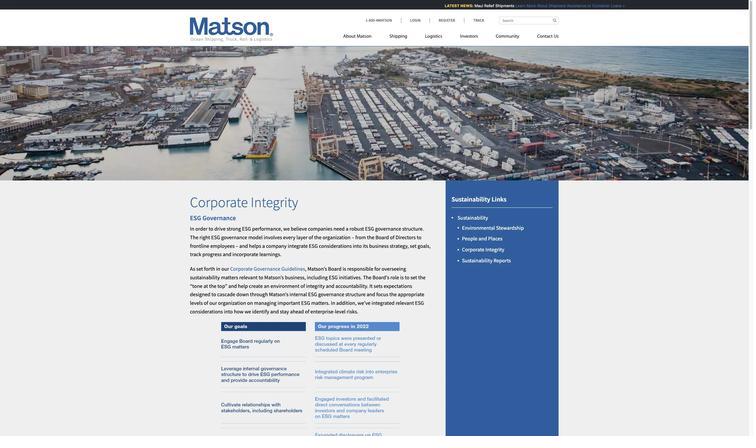 Task type: locate. For each thing, give the bounding box(es) containing it.
the
[[314, 234, 322, 241], [367, 234, 374, 241], [418, 274, 426, 281], [209, 283, 216, 290], [389, 292, 397, 298]]

and left stay
[[270, 309, 279, 315]]

0 horizontal spatial the
[[190, 234, 198, 241]]

0 vertical spatial governance
[[375, 226, 401, 232]]

matson's
[[308, 266, 327, 273], [264, 274, 284, 281], [269, 292, 289, 298]]

in inside in order to drive strong esg performance, we believe companies need a robust esg governance structure. the right esg governance model involves every layer of the organization – from the board of directors to frontline employees – and helps a company integrate esg considerations into its business strategy, set goals, track progress and incorporate learnings.
[[190, 226, 194, 232]]

set up appropriate
[[411, 274, 417, 281]]

and down matters
[[228, 283, 237, 290]]

1 vertical spatial board
[[328, 266, 342, 273]]

board up business on the bottom
[[376, 234, 389, 241]]

we
[[283, 226, 290, 232], [245, 309, 251, 315]]

2 vertical spatial governance
[[318, 292, 344, 298]]

1 vertical spatial into
[[224, 309, 233, 315]]

stay
[[280, 309, 289, 315]]

1 horizontal spatial governance
[[254, 266, 280, 273]]

news:
[[456, 3, 469, 8]]

corporate governance guidelines link
[[230, 266, 305, 273]]

0 vertical spatial the
[[190, 234, 198, 241]]

relevant down as set forth in our corporate governance guidelines
[[239, 274, 258, 281]]

corporate up 'esg governance'
[[190, 194, 248, 211]]

accountability.
[[336, 283, 368, 290]]

create
[[249, 283, 263, 290]]

blue matson logo with ocean, shipping, truck, rail and logistics written beneath it. image
[[190, 18, 273, 42]]

1-800-4matson link
[[366, 18, 401, 23]]

2 vertical spatial corporate
[[230, 266, 253, 273]]

is
[[343, 266, 346, 273], [400, 274, 404, 281]]

about left matson
[[343, 34, 356, 39]]

0 vertical spatial sustainability
[[452, 195, 490, 204]]

performance,
[[252, 226, 282, 232]]

level
[[335, 309, 346, 315]]

0 vertical spatial organization
[[323, 234, 351, 241]]

0 horizontal spatial –
[[236, 243, 238, 250]]

we up every
[[283, 226, 290, 232]]

considerations down need
[[319, 243, 352, 250]]

considerations inside in order to drive strong esg performance, we believe companies need a robust esg governance structure. the right esg governance model involves every layer of the organization – from the board of directors to frontline employees – and helps a company integrate esg considerations into its business strategy, set goals, track progress and incorporate learnings.
[[319, 243, 352, 250]]

the for board's
[[363, 274, 372, 281]]

1 horizontal spatial about
[[532, 3, 543, 8]]

is right role
[[400, 274, 404, 281]]

believe
[[291, 226, 307, 232]]

0 vertical spatial board
[[376, 234, 389, 241]]

0 vertical spatial matson's
[[308, 266, 327, 273]]

1 horizontal spatial considerations
[[319, 243, 352, 250]]

people and places link
[[462, 236, 503, 242]]

frontline
[[190, 243, 209, 250]]

0 vertical spatial our
[[221, 266, 229, 273]]

set inside , matson's board is responsible for overseeing sustainability matters relevant to matson's business, including esg initiatives. the board's role is to set the "tone at the top" and help create an environment of integrity and accountability. it sets expectations designed to cascade down through matson's internal esg governance structure and focus the appropriate levels of our organization on managing important esg matters. in addition, we've integrated relevant esg considerations into how we identify and stay ahead of enterprise-level risks.
[[411, 274, 417, 281]]

0 horizontal spatial our
[[209, 300, 217, 307]]

organization down need
[[323, 234, 351, 241]]

the up it
[[363, 274, 372, 281]]

our down "designed"
[[209, 300, 217, 307]]

model
[[248, 234, 263, 241]]

organization inside , matson's board is responsible for overseeing sustainability matters relevant to matson's business, including esg initiatives. the board's role is to set the "tone at the top" and help create an environment of integrity and accountability. it sets expectations designed to cascade down through matson's internal esg governance structure and focus the appropriate levels of our organization on managing important esg matters. in addition, we've integrated relevant esg considerations into how we identify and stay ahead of enterprise-level risks.
[[218, 300, 246, 307]]

internal
[[290, 292, 307, 298]]

integrity down places
[[486, 247, 504, 253]]

a right helps
[[262, 243, 265, 250]]

managing
[[254, 300, 276, 307]]

assistance
[[562, 3, 582, 8]]

involves
[[264, 234, 282, 241]]

1 vertical spatial sustainability
[[458, 215, 488, 222]]

considerations down levels
[[190, 309, 223, 315]]

into left its
[[353, 243, 362, 250]]

0 horizontal spatial board
[[328, 266, 342, 273]]

into
[[353, 243, 362, 250], [224, 309, 233, 315]]

links
[[492, 195, 507, 204]]

how
[[234, 309, 244, 315]]

organization down the cascade
[[218, 300, 246, 307]]

1 vertical spatial matson's
[[264, 274, 284, 281]]

2 vertical spatial matson's
[[269, 292, 289, 298]]

corporate integrity up strong
[[190, 194, 298, 211]]

set right as
[[196, 266, 203, 273]]

responsible
[[347, 266, 373, 273]]

of right levels
[[204, 300, 208, 307]]

1 horizontal spatial the
[[363, 274, 372, 281]]

1 vertical spatial relevant
[[396, 300, 414, 307]]

1 vertical spatial we
[[245, 309, 251, 315]]

1 vertical spatial integrity
[[486, 247, 504, 253]]

in
[[190, 226, 194, 232], [331, 300, 335, 307]]

relevant
[[239, 274, 258, 281], [396, 300, 414, 307]]

0 horizontal spatial in
[[190, 226, 194, 232]]

in up level
[[331, 300, 335, 307]]

environmental stewardship link
[[462, 225, 524, 232]]

set
[[410, 243, 417, 250], [196, 266, 203, 273], [411, 274, 417, 281]]

latest
[[440, 3, 455, 8]]

about right the more
[[532, 3, 543, 8]]

governance down learnings.
[[254, 266, 280, 273]]

is up initiatives.
[[343, 266, 346, 273]]

of right ahead
[[305, 309, 309, 315]]

the up appropriate
[[418, 274, 426, 281]]

0 horizontal spatial governance
[[202, 214, 236, 222]]

the down expectations
[[389, 292, 397, 298]]

0 vertical spatial a
[[346, 226, 348, 232]]

1 horizontal spatial board
[[376, 234, 389, 241]]

we down on
[[245, 309, 251, 315]]

sustainability down corporate integrity link in the right bottom of the page
[[462, 257, 493, 264]]

1 vertical spatial about
[[343, 34, 356, 39]]

1 horizontal spatial relevant
[[396, 300, 414, 307]]

0 vertical spatial is
[[343, 266, 346, 273]]

sustainability reports link
[[462, 257, 511, 264]]

considerations inside , matson's board is responsible for overseeing sustainability matters relevant to matson's business, including esg initiatives. the board's role is to set the "tone at the top" and help create an environment of integrity and accountability. it sets expectations designed to cascade down through matson's internal esg governance structure and focus the appropriate levels of our organization on managing important esg matters. in addition, we've integrated relevant esg considerations into how we identify and stay ahead of enterprise-level risks.
[[190, 309, 223, 315]]

the down companies
[[314, 234, 322, 241]]

1 horizontal spatial our
[[221, 266, 229, 273]]

1 horizontal spatial corporate integrity
[[462, 247, 504, 253]]

–
[[352, 234, 354, 241], [236, 243, 238, 250]]

every
[[283, 234, 295, 241]]

esg up from
[[365, 226, 374, 232]]

,
[[305, 266, 306, 273]]

important
[[278, 300, 300, 307]]

esg governance
[[190, 214, 236, 222]]

governance down strong
[[221, 234, 247, 241]]

investors
[[460, 34, 478, 39]]

in left order
[[190, 226, 194, 232]]

0 vertical spatial considerations
[[319, 243, 352, 250]]

2 horizontal spatial governance
[[375, 226, 401, 232]]

1 horizontal spatial organization
[[323, 234, 351, 241]]

sustainability links
[[452, 195, 507, 204]]

cascade
[[217, 292, 235, 298]]

1 vertical spatial a
[[262, 243, 265, 250]]

1 vertical spatial corporate integrity
[[462, 247, 504, 253]]

None search field
[[499, 17, 559, 24]]

corporate down people
[[462, 247, 484, 253]]

board up initiatives.
[[328, 266, 342, 273]]

1 horizontal spatial we
[[283, 226, 290, 232]]

0 horizontal spatial about
[[343, 34, 356, 39]]

sustainability up sustainability link
[[452, 195, 490, 204]]

the for right
[[190, 234, 198, 241]]

companies
[[308, 226, 332, 232]]

governance up drive at the bottom
[[202, 214, 236, 222]]

matson's down environment
[[269, 292, 289, 298]]

esg
[[190, 214, 201, 222], [242, 226, 251, 232], [365, 226, 374, 232], [211, 234, 220, 241], [309, 243, 318, 250], [329, 274, 338, 281], [308, 292, 317, 298], [301, 300, 310, 307], [415, 300, 424, 307]]

2 vertical spatial set
[[411, 274, 417, 281]]

1 vertical spatial the
[[363, 274, 372, 281]]

to
[[209, 226, 213, 232], [417, 234, 421, 241], [259, 274, 263, 281], [405, 274, 409, 281], [211, 292, 216, 298]]

business
[[369, 243, 389, 250]]

0 horizontal spatial considerations
[[190, 309, 223, 315]]

people and places
[[462, 236, 503, 242]]

1 horizontal spatial –
[[352, 234, 354, 241]]

shipping
[[389, 34, 407, 39]]

and up corporate integrity link in the right bottom of the page
[[479, 236, 487, 242]]

0 horizontal spatial we
[[245, 309, 251, 315]]

of
[[309, 234, 313, 241], [390, 234, 395, 241], [300, 283, 305, 290], [204, 300, 208, 307], [305, 309, 309, 315]]

0 horizontal spatial integrity
[[251, 194, 298, 211]]

set left the goals,
[[410, 243, 417, 250]]

0 vertical spatial governance
[[202, 214, 236, 222]]

places
[[488, 236, 503, 242]]

0 vertical spatial we
[[283, 226, 290, 232]]

1 vertical spatial set
[[196, 266, 203, 273]]

corporate
[[190, 194, 248, 211], [462, 247, 484, 253], [230, 266, 253, 273]]

and inside sustainability links section
[[479, 236, 487, 242]]

board inside , matson's board is responsible for overseeing sustainability matters relevant to matson's business, including esg initiatives. the board's role is to set the "tone at the top" and help create an environment of integrity and accountability. it sets expectations designed to cascade down through matson's internal esg governance structure and focus the appropriate levels of our organization on managing important esg matters. in addition, we've integrated relevant esg considerations into how we identify and stay ahead of enterprise-level risks.
[[328, 266, 342, 273]]

integrity up performance,
[[251, 194, 298, 211]]

1 vertical spatial organization
[[218, 300, 246, 307]]

1 vertical spatial our
[[209, 300, 217, 307]]

of right layer
[[309, 234, 313, 241]]

1 horizontal spatial integrity
[[486, 247, 504, 253]]

reports
[[494, 257, 511, 264]]

right
[[199, 234, 210, 241]]

corporate up matters
[[230, 266, 253, 273]]

– left from
[[352, 234, 354, 241]]

1 horizontal spatial governance
[[318, 292, 344, 298]]

0 vertical spatial –
[[352, 234, 354, 241]]

2 vertical spatial sustainability
[[462, 257, 493, 264]]

in inside , matson's board is responsible for overseeing sustainability matters relevant to matson's business, including esg initiatives. the board's role is to set the "tone at the top" and help create an environment of integrity and accountability. it sets expectations designed to cascade down through matson's internal esg governance structure and focus the appropriate levels of our organization on managing important esg matters. in addition, we've integrated relevant esg considerations into how we identify and stay ahead of enterprise-level risks.
[[331, 300, 335, 307]]

sustainability up environmental
[[458, 215, 488, 222]]

incorporate
[[232, 251, 258, 258]]

corporate integrity inside sustainability links section
[[462, 247, 504, 253]]

designed
[[190, 292, 210, 298]]

corporate integrity
[[190, 194, 298, 211], [462, 247, 504, 253]]

to left the cascade
[[211, 292, 216, 298]]

1 horizontal spatial in
[[331, 300, 335, 307]]

the inside in order to drive strong esg performance, we believe companies need a robust esg governance structure. the right esg governance model involves every layer of the organization – from the board of directors to frontline employees – and helps a company integrate esg considerations into its business strategy, set goals, track progress and incorporate learnings.
[[190, 234, 198, 241]]

0 horizontal spatial governance
[[221, 234, 247, 241]]

1 vertical spatial in
[[331, 300, 335, 307]]

sustainability for sustainability reports
[[462, 257, 493, 264]]

ahead
[[290, 309, 304, 315]]

role
[[390, 274, 399, 281]]

levels
[[190, 300, 203, 307]]

strong
[[227, 226, 241, 232]]

on
[[247, 300, 253, 307]]

0 horizontal spatial relevant
[[239, 274, 258, 281]]

into left how
[[224, 309, 233, 315]]

0 vertical spatial in
[[190, 226, 194, 232]]

our right in
[[221, 266, 229, 273]]

0 horizontal spatial is
[[343, 266, 346, 273]]

board
[[376, 234, 389, 241], [328, 266, 342, 273]]

the up frontline
[[190, 234, 198, 241]]

about
[[532, 3, 543, 8], [343, 34, 356, 39]]

0 horizontal spatial organization
[[218, 300, 246, 307]]

progress
[[202, 251, 222, 258]]

1 horizontal spatial is
[[400, 274, 404, 281]]

login
[[410, 18, 421, 23]]

0 vertical spatial into
[[353, 243, 362, 250]]

governance up directors
[[375, 226, 401, 232]]

and
[[479, 236, 487, 242], [239, 243, 248, 250], [223, 251, 231, 258], [228, 283, 237, 290], [326, 283, 334, 290], [367, 292, 375, 298], [270, 309, 279, 315]]

about inside top menu navigation
[[343, 34, 356, 39]]

the inside , matson's board is responsible for overseeing sustainability matters relevant to matson's business, including esg initiatives. the board's role is to set the "tone at the top" and help create an environment of integrity and accountability. it sets expectations designed to cascade down through matson's internal esg governance structure and focus the appropriate levels of our organization on managing important esg matters. in addition, we've integrated relevant esg considerations into how we identify and stay ahead of enterprise-level risks.
[[363, 274, 372, 281]]

initiatives.
[[339, 274, 362, 281]]

considerations
[[319, 243, 352, 250], [190, 309, 223, 315]]

sets
[[374, 283, 383, 290]]

enterprise-
[[310, 309, 335, 315]]

0 horizontal spatial into
[[224, 309, 233, 315]]

for
[[374, 266, 381, 273]]

matson's down corporate governance guidelines link
[[264, 274, 284, 281]]

matson's up including
[[308, 266, 327, 273]]

shipping link
[[380, 31, 416, 43]]

help
[[238, 283, 248, 290]]

– up incorporate
[[236, 243, 238, 250]]

governance up matters.
[[318, 292, 344, 298]]

1 horizontal spatial into
[[353, 243, 362, 250]]

directors
[[396, 234, 416, 241]]

1 vertical spatial corporate
[[462, 247, 484, 253]]

its
[[363, 243, 368, 250]]

0 vertical spatial corporate integrity
[[190, 194, 298, 211]]

1 horizontal spatial a
[[346, 226, 348, 232]]

logistics link
[[416, 31, 451, 43]]

integrated
[[372, 300, 395, 307]]

a right need
[[346, 226, 348, 232]]

corporate integrity down people and places
[[462, 247, 504, 253]]

1 vertical spatial considerations
[[190, 309, 223, 315]]

matters
[[221, 274, 238, 281]]

relevant down appropriate
[[396, 300, 414, 307]]

0 vertical spatial set
[[410, 243, 417, 250]]

corporate inside sustainability links section
[[462, 247, 484, 253]]

esg down drive at the bottom
[[211, 234, 220, 241]]

governance
[[202, 214, 236, 222], [254, 266, 280, 273]]



Task type: vqa. For each thing, say whether or not it's contained in the screenshot.
SUSTAINABILITY LINKS
yes



Task type: describe. For each thing, give the bounding box(es) containing it.
about matson
[[343, 34, 372, 39]]

learn
[[511, 3, 521, 8]]

we inside , matson's board is responsible for overseeing sustainability matters relevant to matson's business, including esg initiatives. the board's role is to set the "tone at the top" and help create an environment of integrity and accountability. it sets expectations designed to cascade down through matson's internal esg governance structure and focus the appropriate levels of our organization on managing important esg matters. in addition, we've integrated relevant esg considerations into how we identify and stay ahead of enterprise-level risks.
[[245, 309, 251, 315]]

risks.
[[347, 309, 358, 315]]

esg up order
[[190, 214, 201, 222]]

environment
[[271, 283, 299, 290]]

sustainability reports
[[462, 257, 511, 264]]

board inside in order to drive strong esg performance, we believe companies need a robust esg governance structure. the right esg governance model involves every layer of the organization – from the board of directors to frontline employees – and helps a company integrate esg considerations into its business strategy, set goals, track progress and incorporate learnings.
[[376, 234, 389, 241]]

track
[[190, 251, 201, 258]]

0 vertical spatial corporate
[[190, 194, 248, 211]]

helps
[[249, 243, 261, 250]]

governance inside , matson's board is responsible for overseeing sustainability matters relevant to matson's business, including esg initiatives. the board's role is to set the "tone at the top" and help create an environment of integrity and accountability. it sets expectations designed to cascade down through matson's internal esg governance structure and focus the appropriate levels of our organization on managing important esg matters. in addition, we've integrated relevant esg considerations into how we identify and stay ahead of enterprise-level risks.
[[318, 292, 344, 298]]

the right at
[[209, 283, 216, 290]]

esg down integrity
[[308, 292, 317, 298]]

organization inside in order to drive strong esg performance, we believe companies need a robust esg governance structure. the right esg governance model involves every layer of the organization – from the board of directors to frontline employees – and helps a company integrate esg considerations into its business strategy, set goals, track progress and incorporate learnings.
[[323, 234, 351, 241]]

esg down appropriate
[[415, 300, 424, 307]]

esg right including
[[329, 274, 338, 281]]

we inside in order to drive strong esg performance, we believe companies need a robust esg governance structure. the right esg governance model involves every layer of the organization – from the board of directors to frontline employees – and helps a company integrate esg considerations into its business strategy, set goals, track progress and incorporate learnings.
[[283, 226, 290, 232]]

, matson's board is responsible for overseeing sustainability matters relevant to matson's business, including esg initiatives. the board's role is to set the "tone at the top" and help create an environment of integrity and accountability. it sets expectations designed to cascade down through matson's internal esg governance structure and focus the appropriate levels of our organization on managing important esg matters. in addition, we've integrated relevant esg considerations into how we identify and stay ahead of enterprise-level risks.
[[190, 266, 426, 315]]

environmental stewardship
[[462, 225, 524, 232]]

relief
[[480, 3, 490, 8]]

login link
[[401, 18, 430, 23]]

0 horizontal spatial a
[[262, 243, 265, 250]]

as set forth in our corporate governance guidelines
[[190, 266, 305, 273]]

our inside , matson's board is responsible for overseeing sustainability matters relevant to matson's business, including esg initiatives. the board's role is to set the "tone at the top" and help create an environment of integrity and accountability. it sets expectations designed to cascade down through matson's internal esg governance structure and focus the appropriate levels of our organization on managing important esg matters. in addition, we've integrated relevant esg considerations into how we identify and stay ahead of enterprise-level risks.
[[209, 300, 217, 307]]

matson operations in honolulu. image
[[0, 37, 749, 181]]

about matson link
[[343, 31, 380, 43]]

sustainability links section
[[438, 181, 566, 437]]

1-
[[366, 18, 369, 23]]

matson
[[357, 34, 372, 39]]

contact us link
[[528, 31, 559, 43]]

to up create
[[259, 274, 263, 281]]

drive
[[214, 226, 226, 232]]

register link
[[430, 18, 464, 23]]

and down employees on the bottom left of the page
[[223, 251, 231, 258]]

and down it
[[367, 292, 375, 298]]

sustainability
[[190, 274, 220, 281]]

integrity
[[306, 283, 325, 290]]

1-800-4matson
[[366, 18, 392, 23]]

top"
[[218, 283, 227, 290]]

in order to drive strong esg performance, we believe companies need a robust esg governance structure. the right esg governance model involves every layer of the organization – from the board of directors to frontline employees – and helps a company integrate esg considerations into its business strategy, set goals, track progress and incorporate learnings.
[[190, 226, 431, 258]]

addition,
[[336, 300, 357, 307]]

investors link
[[451, 31, 487, 43]]

learn more about shipment assistance or container loans > link
[[511, 3, 621, 8]]

track
[[473, 18, 484, 23]]

overseeing
[[382, 266, 406, 273]]

shipments
[[491, 3, 510, 8]]

down
[[236, 292, 249, 298]]

community link
[[487, 31, 528, 43]]

employees
[[210, 243, 235, 250]]

1 vertical spatial –
[[236, 243, 238, 250]]

sustainability for sustainability link
[[458, 215, 488, 222]]

contact
[[537, 34, 553, 39]]

integrity inside sustainability links section
[[486, 247, 504, 253]]

corporate integrity link
[[462, 247, 504, 253]]

Search search field
[[499, 17, 559, 24]]

including
[[307, 274, 328, 281]]

more
[[522, 3, 531, 8]]

0 horizontal spatial corporate integrity
[[190, 194, 298, 211]]

we've
[[358, 300, 371, 307]]

into inside in order to drive strong esg performance, we believe companies need a robust esg governance structure. the right esg governance model involves every layer of the organization – from the board of directors to frontline employees – and helps a company integrate esg considerations into its business strategy, set goals, track progress and incorporate learnings.
[[353, 243, 362, 250]]

set inside in order to drive strong esg performance, we believe companies need a robust esg governance structure. the right esg governance model involves every layer of the organization – from the board of directors to frontline employees – and helps a company integrate esg considerations into its business strategy, set goals, track progress and incorporate learnings.
[[410, 243, 417, 250]]

through
[[250, 292, 268, 298]]

corpintegrity governance gray image
[[221, 323, 400, 437]]

focus
[[376, 292, 388, 298]]

to up the goals,
[[417, 234, 421, 241]]

0 vertical spatial relevant
[[239, 274, 258, 281]]

esg right integrate
[[309, 243, 318, 250]]

it
[[369, 283, 373, 290]]

to right role
[[405, 274, 409, 281]]

sustainability for sustainability links
[[452, 195, 490, 204]]

and right integrity
[[326, 283, 334, 290]]

guidelines
[[281, 266, 305, 273]]

from
[[355, 234, 366, 241]]

matters.
[[311, 300, 330, 307]]

container
[[588, 3, 605, 8]]

goals,
[[418, 243, 431, 250]]

loans
[[606, 3, 617, 8]]

expectations
[[384, 283, 412, 290]]

environmental
[[462, 225, 495, 232]]

0 vertical spatial about
[[532, 3, 543, 8]]

to left drive at the bottom
[[209, 226, 213, 232]]

us
[[554, 34, 559, 39]]

board's
[[373, 274, 389, 281]]

identify
[[252, 309, 269, 315]]

track link
[[464, 18, 484, 23]]

esg up 'model'
[[242, 226, 251, 232]]

into inside , matson's board is responsible for overseeing sustainability matters relevant to matson's business, including esg initiatives. the board's role is to set the "tone at the top" and help create an environment of integrity and accountability. it sets expectations designed to cascade down through matson's internal esg governance structure and focus the appropriate levels of our organization on managing important esg matters. in addition, we've integrated relevant esg considerations into how we identify and stay ahead of enterprise-level risks.
[[224, 309, 233, 315]]

register
[[439, 18, 455, 23]]

structure.
[[402, 226, 424, 232]]

1 vertical spatial governance
[[221, 234, 247, 241]]

top menu navigation
[[343, 31, 559, 43]]

of up strategy,
[[390, 234, 395, 241]]

structure
[[345, 292, 366, 298]]

1 vertical spatial governance
[[254, 266, 280, 273]]

esg down internal
[[301, 300, 310, 307]]

4matson
[[376, 18, 392, 23]]

of up internal
[[300, 283, 305, 290]]

robust
[[350, 226, 364, 232]]

0 vertical spatial integrity
[[251, 194, 298, 211]]

"tone
[[190, 283, 202, 290]]

contact us
[[537, 34, 559, 39]]

800-
[[369, 18, 376, 23]]

at
[[204, 283, 208, 290]]

the up its
[[367, 234, 374, 241]]

1 vertical spatial is
[[400, 274, 404, 281]]

search image
[[553, 18, 557, 22]]

integrate
[[288, 243, 308, 250]]

latest news: maui relief shipments learn more about shipment assistance or container loans >
[[440, 3, 621, 8]]

and up incorporate
[[239, 243, 248, 250]]

sustainability link
[[458, 215, 488, 222]]

an
[[264, 283, 269, 290]]



